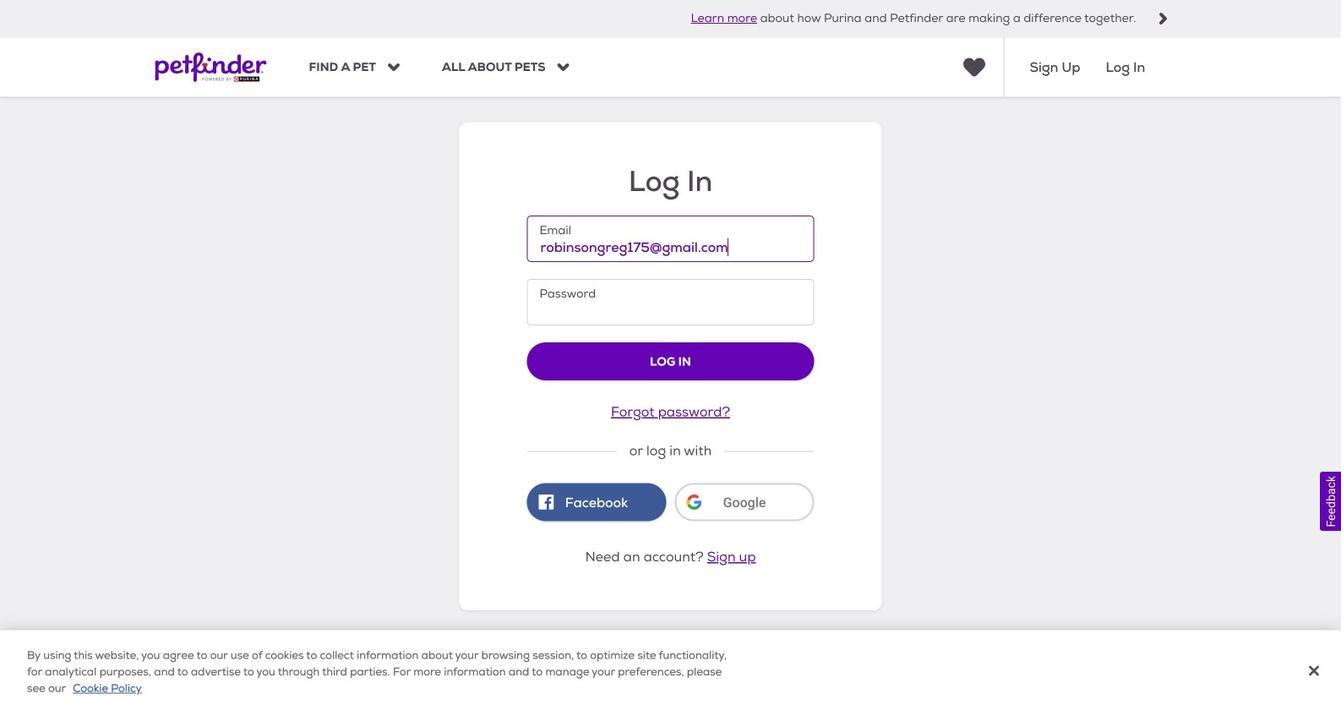 Task type: locate. For each thing, give the bounding box(es) containing it.
None email field
[[527, 216, 815, 262]]

None password field
[[527, 279, 815, 326]]

footer
[[0, 636, 1342, 716]]



Task type: describe. For each thing, give the bounding box(es) containing it.
privacy alert dialog
[[0, 630, 1342, 716]]

petfinder home image
[[155, 38, 267, 97]]

purina your pet, our passion image
[[0, 646, 1342, 663]]



